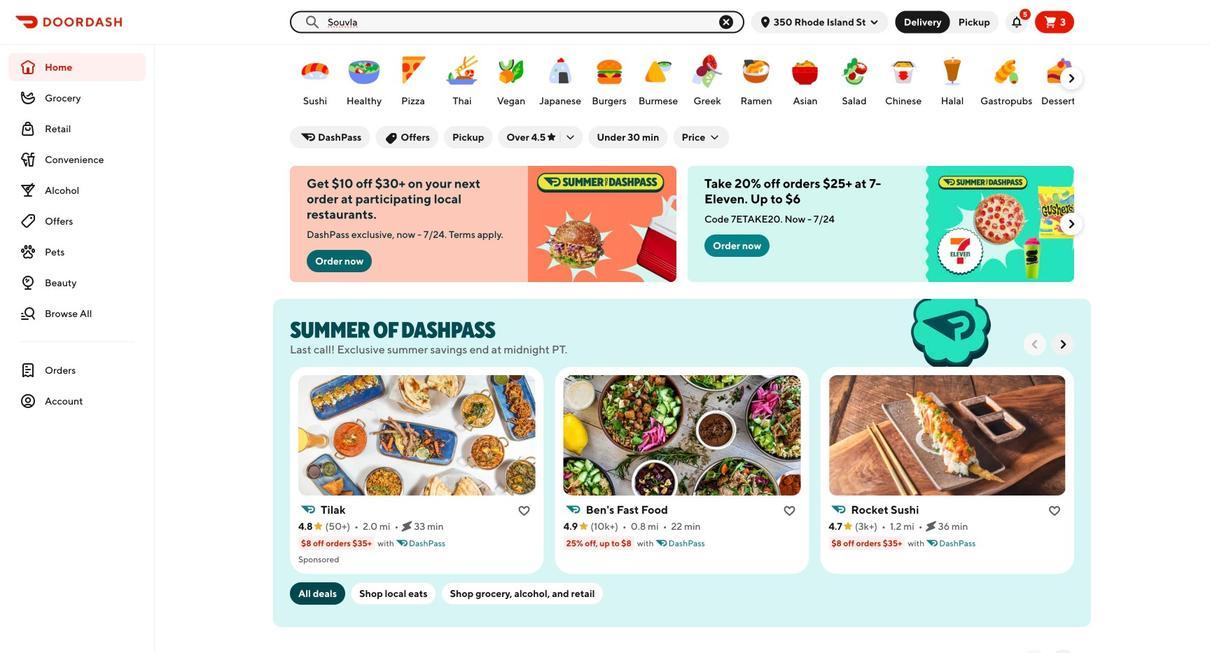 Task type: vqa. For each thing, say whether or not it's contained in the screenshot.
THE CLEAR SEARCH INPUT icon
yes



Task type: locate. For each thing, give the bounding box(es) containing it.
2 horizontal spatial click to add this store to your saved list image
[[1049, 506, 1061, 517]]

notification bell image
[[1011, 16, 1023, 28]]

click to add this store to your saved list image
[[519, 506, 530, 517], [784, 506, 795, 517], [1049, 506, 1061, 517]]

next button of carousel image
[[1065, 217, 1079, 231], [1056, 338, 1070, 352]]

1 horizontal spatial click to add this store to your saved list image
[[784, 506, 795, 517]]

previous button of carousel image
[[1028, 338, 1042, 352]]

0 horizontal spatial click to add this store to your saved list image
[[519, 506, 530, 517]]

toggle order method (delivery or pickup) option group
[[896, 11, 999, 33]]

Store search: begin typing to search for stores available on DoorDash text field
[[328, 15, 707, 29]]

None button
[[896, 11, 950, 33], [939, 11, 999, 33], [896, 11, 950, 33], [939, 11, 999, 33]]

1 click to add this store to your saved list image from the left
[[519, 506, 530, 517]]

3 click to add this store to your saved list image from the left
[[1049, 506, 1061, 517]]

next button of carousel image
[[1065, 71, 1079, 85]]



Task type: describe. For each thing, give the bounding box(es) containing it.
1 vertical spatial next button of carousel image
[[1056, 338, 1070, 352]]

0 vertical spatial next button of carousel image
[[1065, 217, 1079, 231]]

clear search input image
[[718, 14, 735, 30]]

2 click to add this store to your saved list image from the left
[[784, 506, 795, 517]]



